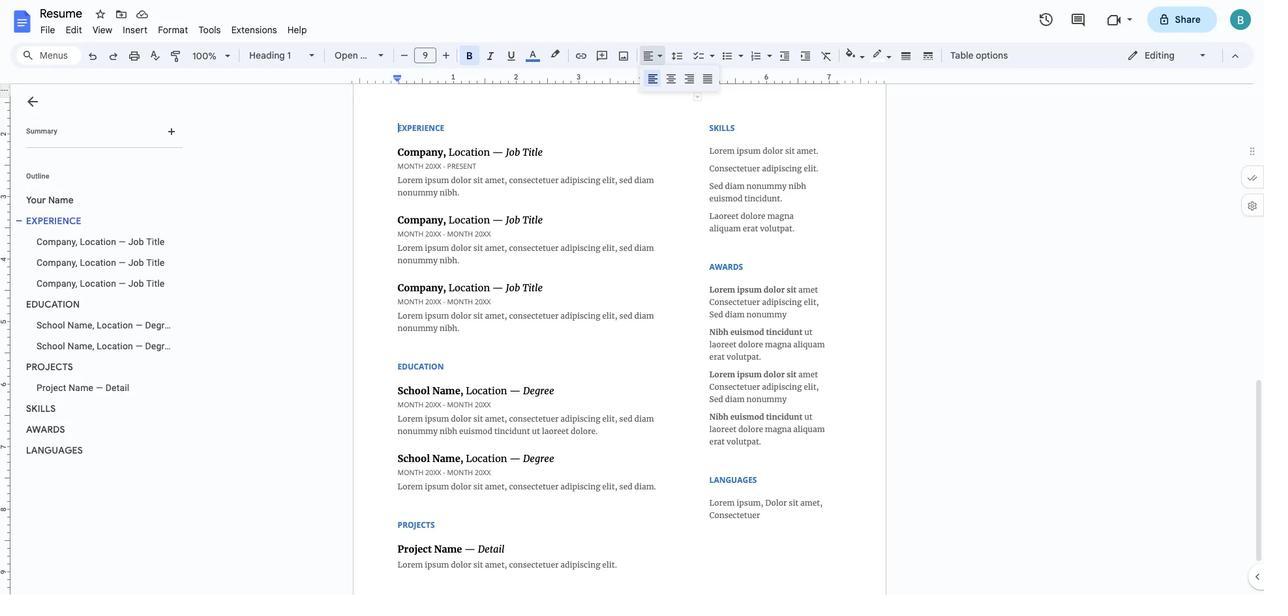 Task type: vqa. For each thing, say whether or not it's contained in the screenshot.
Format
yes



Task type: locate. For each thing, give the bounding box(es) containing it.
company,
[[37, 237, 78, 247], [37, 258, 78, 268], [37, 279, 78, 289]]

1 vertical spatial school name, location — degree
[[37, 341, 175, 352]]

0 vertical spatial title
[[146, 237, 165, 247]]

location
[[80, 237, 116, 247], [80, 258, 116, 268], [80, 279, 116, 289], [97, 320, 133, 331], [97, 341, 133, 352]]

project
[[37, 383, 66, 393]]

2 company, location — job title from the top
[[37, 258, 165, 268]]

name
[[48, 194, 74, 206], [69, 383, 93, 393]]

mode and view toolbar
[[1118, 42, 1246, 68]]

job
[[128, 237, 144, 247], [128, 258, 144, 268], [128, 279, 144, 289]]

1 degree from the top
[[145, 320, 175, 331]]

1 vertical spatial degree
[[145, 341, 175, 352]]

application containing share
[[0, 0, 1264, 596]]

edit
[[66, 24, 82, 36]]

menu bar containing file
[[35, 17, 312, 38]]

company, location — job title
[[37, 237, 165, 247], [37, 258, 165, 268], [37, 279, 165, 289]]

Rename text field
[[35, 5, 90, 21]]

editing button
[[1118, 46, 1217, 65]]

3 job from the top
[[128, 279, 144, 289]]

2 school from the top
[[37, 341, 65, 352]]

0 vertical spatial degree
[[145, 320, 175, 331]]

projects
[[26, 361, 73, 373]]

summary heading
[[26, 127, 57, 137]]

1 vertical spatial name
[[69, 383, 93, 393]]

1 company, location — job title from the top
[[37, 237, 165, 247]]

3 title from the top
[[146, 279, 165, 289]]

table options button
[[945, 46, 1014, 65]]

help menu item
[[282, 22, 312, 38]]

menu
[[640, 65, 720, 91]]

1 vertical spatial title
[[146, 258, 165, 268]]

school
[[37, 320, 65, 331], [37, 341, 65, 352]]

school down 'education'
[[37, 320, 65, 331]]

name, up projects
[[68, 341, 94, 352]]

name, down 'education'
[[68, 320, 94, 331]]

0 vertical spatial company, location — job title
[[37, 237, 165, 247]]

name for your
[[48, 194, 74, 206]]

3 company, from the top
[[37, 279, 78, 289]]

1 vertical spatial name,
[[68, 341, 94, 352]]

Menus field
[[16, 46, 82, 65]]

1 vertical spatial company, location — job title
[[37, 258, 165, 268]]

1 vertical spatial job
[[128, 258, 144, 268]]

school name, location — degree
[[37, 320, 175, 331], [37, 341, 175, 352]]

menu inside application
[[640, 65, 720, 91]]

1 vertical spatial company,
[[37, 258, 78, 268]]

1 name, from the top
[[68, 320, 94, 331]]

0 vertical spatial job
[[128, 237, 144, 247]]

0 vertical spatial name
[[48, 194, 74, 206]]

border dash image
[[921, 46, 936, 65]]

name,
[[68, 320, 94, 331], [68, 341, 94, 352]]

1 school from the top
[[37, 320, 65, 331]]

2 company, from the top
[[37, 258, 78, 268]]

school name, location — degree up "detail"
[[37, 341, 175, 352]]

name for project
[[69, 383, 93, 393]]

project name — detail
[[37, 383, 129, 393]]

view menu item
[[87, 22, 118, 38]]

2 vertical spatial company,
[[37, 279, 78, 289]]

bulleted list menu image
[[735, 47, 744, 52]]

name up experience
[[48, 194, 74, 206]]

Font size text field
[[415, 48, 436, 63]]

school up projects
[[37, 341, 65, 352]]

0 vertical spatial school name, location — degree
[[37, 320, 175, 331]]

file
[[40, 24, 55, 36]]

1 company, from the top
[[37, 237, 78, 247]]

insert
[[123, 24, 148, 36]]

title
[[146, 237, 165, 247], [146, 258, 165, 268], [146, 279, 165, 289]]

2 vertical spatial job
[[128, 279, 144, 289]]

checklist menu image
[[707, 47, 715, 52]]

2 vertical spatial title
[[146, 279, 165, 289]]

2 title from the top
[[146, 258, 165, 268]]

degree
[[145, 320, 175, 331], [145, 341, 175, 352]]

school name, location — degree down 'education'
[[37, 320, 175, 331]]

Star checkbox
[[91, 5, 110, 23]]

—
[[119, 237, 126, 247], [119, 258, 126, 268], [119, 279, 126, 289], [135, 320, 143, 331], [135, 341, 143, 352], [96, 383, 103, 393]]

application
[[0, 0, 1264, 596]]

2 degree from the top
[[145, 341, 175, 352]]

1 vertical spatial school
[[37, 341, 65, 352]]

0 vertical spatial company,
[[37, 237, 78, 247]]

2 vertical spatial company, location — job title
[[37, 279, 165, 289]]

0 vertical spatial school
[[37, 320, 65, 331]]

menu bar inside "menu bar" banner
[[35, 17, 312, 38]]

1 title from the top
[[146, 237, 165, 247]]

2 name, from the top
[[68, 341, 94, 352]]

1 job from the top
[[128, 237, 144, 247]]

highlight color image
[[548, 46, 562, 62]]

name right "project"
[[69, 383, 93, 393]]

outline
[[26, 172, 49, 181]]

help
[[288, 24, 307, 36]]

menu bar
[[35, 17, 312, 38]]

0 vertical spatial name,
[[68, 320, 94, 331]]

share button
[[1147, 7, 1217, 33]]

styles list. heading 1 selected. option
[[249, 46, 301, 65]]



Task type: describe. For each thing, give the bounding box(es) containing it.
text color image
[[526, 46, 540, 62]]

heading
[[249, 50, 285, 61]]

open
[[335, 50, 358, 61]]

Font size field
[[414, 48, 442, 64]]

summary
[[26, 127, 57, 136]]

file menu item
[[35, 22, 60, 38]]

detail
[[105, 383, 129, 393]]

editing
[[1145, 50, 1175, 61]]

extensions
[[231, 24, 277, 36]]

share
[[1175, 14, 1201, 25]]

insert image image
[[616, 46, 631, 65]]

table options
[[951, 50, 1008, 61]]

view
[[93, 24, 112, 36]]

extensions menu item
[[226, 22, 282, 38]]

heading 1
[[249, 50, 291, 61]]

menu bar banner
[[0, 0, 1264, 596]]

outline heading
[[10, 172, 188, 190]]

Zoom text field
[[189, 47, 221, 65]]

table
[[951, 50, 974, 61]]

sans
[[360, 50, 381, 61]]

line & paragraph spacing image
[[670, 46, 685, 65]]

options
[[976, 50, 1008, 61]]

1 school name, location — degree from the top
[[37, 320, 175, 331]]

Zoom field
[[187, 46, 236, 66]]

your
[[26, 194, 46, 206]]

format
[[158, 24, 188, 36]]

2 job from the top
[[128, 258, 144, 268]]

experience
[[26, 215, 81, 227]]

click to select borders image
[[693, 93, 702, 101]]

font list. open sans selected. option
[[335, 46, 381, 65]]

insert menu item
[[118, 22, 153, 38]]

3 company, location — job title from the top
[[37, 279, 165, 289]]

skills
[[26, 403, 56, 415]]

1
[[287, 50, 291, 61]]

tools menu item
[[193, 22, 226, 38]]

edit menu item
[[60, 22, 87, 38]]

open sans
[[335, 50, 381, 61]]

awards
[[26, 424, 65, 436]]

format menu item
[[153, 22, 193, 38]]

tools
[[199, 24, 221, 36]]

languages
[[26, 445, 83, 457]]

2 school name, location — degree from the top
[[37, 341, 175, 352]]

your name
[[26, 194, 74, 206]]

document outline element
[[10, 84, 188, 596]]

border width image
[[899, 46, 914, 65]]

numbered list menu image
[[764, 47, 772, 52]]

education
[[26, 299, 80, 311]]

main toolbar
[[81, 0, 1015, 370]]



